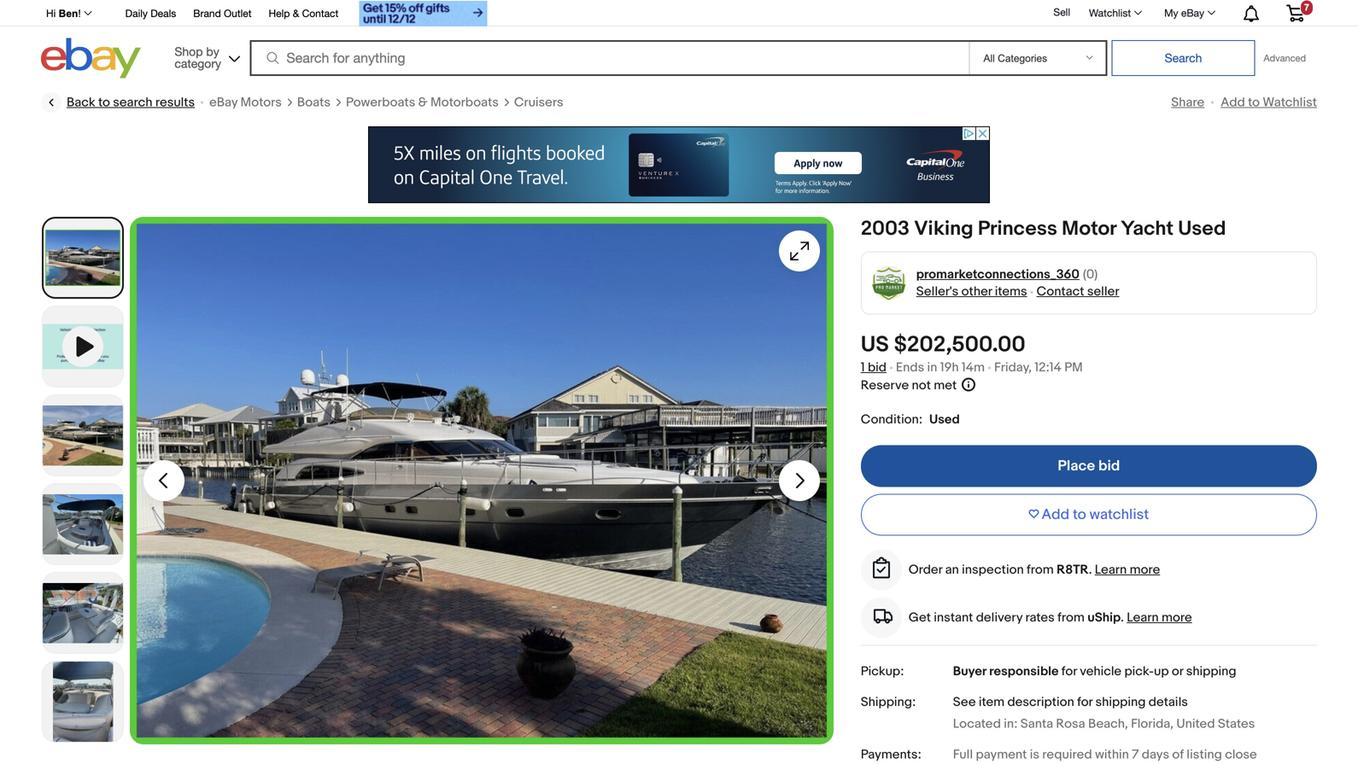 Task type: describe. For each thing, give the bounding box(es) containing it.
boats
[[297, 95, 331, 110]]

used inside condition: used
[[930, 412, 960, 428]]

contact seller link
[[1037, 284, 1120, 299]]

close
[[1225, 748, 1257, 763]]

help & contact link
[[269, 5, 339, 23]]

picture 1 of 12 image
[[44, 219, 122, 297]]

daily
[[125, 7, 148, 19]]

florida,
[[1131, 717, 1174, 732]]

in:
[[1004, 717, 1018, 732]]

7 inside account navigation
[[1305, 2, 1310, 13]]

rosa
[[1056, 717, 1086, 732]]

shop by category banner
[[37, 0, 1317, 83]]

cruisers link
[[514, 94, 564, 111]]

beach,
[[1088, 717, 1128, 732]]

advertisement region
[[368, 126, 990, 203]]

get
[[909, 610, 931, 626]]

help
[[269, 7, 290, 19]]

seller's other items
[[917, 284, 1027, 299]]

add for add to watchlist
[[1042, 506, 1070, 524]]

condition: used
[[861, 412, 960, 428]]

daily deals link
[[125, 5, 176, 23]]

2003
[[861, 217, 910, 241]]

motorboats
[[431, 95, 499, 110]]

r8tr
[[1057, 563, 1089, 578]]

santa
[[1021, 717, 1054, 732]]

us $202,500.00
[[861, 332, 1026, 358]]

boats link
[[297, 94, 331, 111]]

picture 4 of 12 image
[[43, 573, 123, 654]]

my
[[1165, 7, 1179, 19]]

1
[[861, 360, 865, 375]]

add to watchlist
[[1221, 95, 1317, 110]]

friday,
[[995, 360, 1032, 375]]

is
[[1030, 748, 1040, 763]]

1 horizontal spatial more
[[1162, 610, 1192, 626]]

inspection
[[962, 563, 1024, 578]]

hi
[[46, 8, 56, 19]]

learn more link
[[1095, 563, 1160, 578]]

add to watchlist button
[[861, 494, 1317, 536]]

hi ben !
[[46, 8, 81, 19]]

contact inside account navigation
[[302, 7, 339, 19]]

of
[[1173, 748, 1184, 763]]

0 horizontal spatial .
[[1089, 563, 1092, 578]]

princess
[[978, 217, 1058, 241]]

within
[[1095, 748, 1129, 763]]

share
[[1172, 95, 1205, 110]]

powerboats & motorboats link
[[346, 94, 499, 111]]

1 horizontal spatial used
[[1178, 217, 1226, 241]]

$202,500.00
[[894, 332, 1026, 358]]

ends
[[896, 360, 925, 375]]

full
[[953, 748, 973, 763]]

shipping:
[[861, 695, 916, 710]]

!
[[78, 8, 81, 19]]

reserve
[[861, 378, 909, 393]]

ebay inside account navigation
[[1182, 7, 1205, 19]]

get instant delivery rates from uship . learn more
[[909, 610, 1192, 626]]

watchlist inside account navigation
[[1089, 7, 1131, 19]]

2003 viking princess motor yacht used
[[861, 217, 1226, 241]]

item
[[979, 695, 1005, 710]]

place bid button
[[861, 446, 1317, 487]]

other
[[962, 284, 992, 299]]

states
[[1218, 717, 1255, 732]]

sell
[[1054, 6, 1071, 18]]

share button
[[1172, 95, 1205, 110]]

Search for anything text field
[[252, 42, 966, 74]]

see item description for shipping details located in: santa rosa beach, florida, united states
[[953, 695, 1255, 732]]

seller's other items link
[[917, 284, 1027, 299]]

reserve not met
[[861, 378, 957, 393]]

not
[[912, 378, 931, 393]]

results
[[155, 95, 195, 110]]

details
[[1149, 695, 1188, 710]]

back
[[67, 95, 95, 110]]

pickup:
[[861, 664, 904, 680]]

1 bid link
[[861, 360, 887, 375]]

help & contact
[[269, 7, 339, 19]]

watchlist
[[1090, 506, 1149, 524]]

to for watchlist
[[1248, 95, 1260, 110]]

0 vertical spatial learn
[[1095, 563, 1127, 578]]

buyer responsible for vehicle pick-up or shipping
[[953, 664, 1237, 680]]

1 vertical spatial contact
[[1037, 284, 1085, 299]]

shipping inside 'see item description for shipping details located in: santa rosa beach, florida, united states'
[[1096, 695, 1146, 710]]

watchlist link
[[1080, 3, 1150, 23]]

& for help
[[293, 7, 299, 19]]

pick-
[[1125, 664, 1154, 680]]

to for search
[[98, 95, 110, 110]]

19h
[[940, 360, 959, 375]]

description
[[1008, 695, 1075, 710]]

listing
[[1187, 748, 1223, 763]]

powerboats
[[346, 95, 416, 110]]

ebay motors
[[209, 95, 282, 110]]

seller's
[[917, 284, 959, 299]]



Task type: vqa. For each thing, say whether or not it's contained in the screenshot.
US
yes



Task type: locate. For each thing, give the bounding box(es) containing it.
shipping up the beach,
[[1096, 695, 1146, 710]]

watchlist
[[1089, 7, 1131, 19], [1263, 95, 1317, 110]]

& inside account navigation
[[293, 7, 299, 19]]

outlet
[[224, 7, 252, 19]]

to inside button
[[1073, 506, 1087, 524]]

0 horizontal spatial add
[[1042, 506, 1070, 524]]

1 horizontal spatial from
[[1058, 610, 1085, 626]]

0 vertical spatial from
[[1027, 563, 1054, 578]]

none submit inside 'shop by category' banner
[[1112, 40, 1255, 76]]

shipping
[[1187, 664, 1237, 680], [1096, 695, 1146, 710]]

promarketconnections_360
[[917, 267, 1080, 282]]

7 link
[[1276, 0, 1315, 25]]

learn
[[1095, 563, 1127, 578], [1127, 610, 1159, 626]]

1 vertical spatial add
[[1042, 506, 1070, 524]]

full payment is required within 7 days of listing close
[[953, 748, 1257, 763]]

1 vertical spatial ebay
[[209, 95, 238, 110]]

or
[[1172, 664, 1184, 680]]

&
[[293, 7, 299, 19], [418, 95, 428, 110]]

1 horizontal spatial ebay
[[1182, 7, 1205, 19]]

brand
[[193, 7, 221, 19]]

back to search results
[[67, 95, 195, 110]]

ebay right my
[[1182, 7, 1205, 19]]

get an extra 15% off image
[[359, 1, 487, 26]]

motor
[[1062, 217, 1117, 241]]

0 vertical spatial used
[[1178, 217, 1226, 241]]

add to watchlist link
[[1221, 95, 1317, 110]]

seller
[[1088, 284, 1120, 299]]

0 horizontal spatial more
[[1130, 563, 1160, 578]]

0 horizontal spatial &
[[293, 7, 299, 19]]

us
[[861, 332, 889, 358]]

brand outlet
[[193, 7, 252, 19]]

0 horizontal spatial contact
[[302, 7, 339, 19]]

(0)
[[1083, 267, 1098, 282]]

& left motorboats
[[418, 95, 428, 110]]

1 vertical spatial .
[[1121, 610, 1124, 626]]

to
[[98, 95, 110, 110], [1248, 95, 1260, 110], [1073, 506, 1087, 524]]

0 vertical spatial bid
[[868, 360, 887, 375]]

picture 2 of 12 image
[[43, 396, 123, 476]]

viking
[[914, 217, 974, 241]]

1 horizontal spatial watchlist
[[1263, 95, 1317, 110]]

1 horizontal spatial bid
[[1099, 458, 1120, 476]]

0 horizontal spatial to
[[98, 95, 110, 110]]

ebay left motors
[[209, 95, 238, 110]]

0 horizontal spatial ebay
[[209, 95, 238, 110]]

7
[[1305, 2, 1310, 13], [1132, 748, 1139, 763]]

1 vertical spatial learn
[[1127, 610, 1159, 626]]

more
[[1130, 563, 1160, 578], [1162, 610, 1192, 626]]

pm
[[1065, 360, 1083, 375]]

contact right help
[[302, 7, 339, 19]]

1 vertical spatial used
[[930, 412, 960, 428]]

more up or at the bottom right of page
[[1162, 610, 1192, 626]]

0 horizontal spatial bid
[[868, 360, 887, 375]]

contact seller
[[1037, 284, 1120, 299]]

buyer
[[953, 664, 987, 680]]

required
[[1043, 748, 1093, 763]]

picture 3 of 12 image
[[43, 484, 123, 565]]

0 vertical spatial contact
[[302, 7, 339, 19]]

an
[[945, 563, 959, 578]]

payments:
[[861, 748, 922, 763]]

14m
[[962, 360, 985, 375]]

0 horizontal spatial watchlist
[[1089, 7, 1131, 19]]

0 vertical spatial for
[[1062, 664, 1077, 680]]

2003 viking princess motor yacht used - picture 1 of 12 image
[[130, 217, 834, 745]]

for
[[1062, 664, 1077, 680], [1077, 695, 1093, 710]]

1 vertical spatial more
[[1162, 610, 1192, 626]]

vehicle
[[1080, 664, 1122, 680]]

1 horizontal spatial 7
[[1305, 2, 1310, 13]]

shop
[[175, 44, 203, 59]]

1 vertical spatial bid
[[1099, 458, 1120, 476]]

video 1 of 1 image
[[43, 307, 123, 387]]

0 vertical spatial more
[[1130, 563, 1160, 578]]

1 vertical spatial shipping
[[1096, 695, 1146, 710]]

add inside button
[[1042, 506, 1070, 524]]

& for powerboats
[[418, 95, 428, 110]]

0 horizontal spatial 7
[[1132, 748, 1139, 763]]

for inside 'see item description for shipping details located in: santa rosa beach, florida, united states'
[[1077, 695, 1093, 710]]

.
[[1089, 563, 1092, 578], [1121, 610, 1124, 626]]

1 vertical spatial from
[[1058, 610, 1085, 626]]

promarketconnections_360 image
[[872, 266, 907, 301]]

0 vertical spatial shipping
[[1187, 664, 1237, 680]]

& inside 'link'
[[418, 95, 428, 110]]

picture 5 of 12 image
[[43, 662, 123, 742]]

from right rates
[[1058, 610, 1085, 626]]

bid right place
[[1099, 458, 1120, 476]]

ben
[[59, 8, 78, 19]]

delivery
[[976, 610, 1023, 626]]

instant
[[934, 610, 973, 626]]

order
[[909, 563, 943, 578]]

0 vertical spatial watchlist
[[1089, 7, 1131, 19]]

0 vertical spatial ebay
[[1182, 7, 1205, 19]]

1 horizontal spatial &
[[418, 95, 428, 110]]

0 vertical spatial 7
[[1305, 2, 1310, 13]]

0 horizontal spatial from
[[1027, 563, 1054, 578]]

to for watchlist
[[1073, 506, 1087, 524]]

advanced
[[1264, 53, 1306, 64]]

in
[[927, 360, 938, 375]]

0 vertical spatial &
[[293, 7, 299, 19]]

ends in 19h 14m
[[896, 360, 985, 375]]

1 horizontal spatial to
[[1073, 506, 1087, 524]]

more up learn more button
[[1130, 563, 1160, 578]]

bid right 1
[[868, 360, 887, 375]]

watchlist down advanced
[[1263, 95, 1317, 110]]

bid for 1 bid
[[868, 360, 887, 375]]

located
[[953, 717, 1001, 732]]

items
[[995, 284, 1027, 299]]

None submit
[[1112, 40, 1255, 76]]

used right yacht
[[1178, 217, 1226, 241]]

deals
[[151, 7, 176, 19]]

bid for place bid
[[1099, 458, 1120, 476]]

rates
[[1026, 610, 1055, 626]]

used down met
[[930, 412, 960, 428]]

2 horizontal spatial to
[[1248, 95, 1260, 110]]

motors
[[241, 95, 282, 110]]

learn right uship
[[1127, 610, 1159, 626]]

cruisers
[[514, 95, 564, 110]]

met
[[934, 378, 957, 393]]

1 vertical spatial watchlist
[[1263, 95, 1317, 110]]

1 vertical spatial for
[[1077, 695, 1093, 710]]

sell link
[[1046, 6, 1078, 18]]

shipping right or at the bottom right of page
[[1187, 664, 1237, 680]]

. left learn more button
[[1121, 610, 1124, 626]]

advanced link
[[1255, 41, 1315, 75]]

brand outlet link
[[193, 5, 252, 23]]

ebay motors link
[[209, 94, 282, 111]]

add for add to watchlist
[[1221, 95, 1246, 110]]

shop by category button
[[167, 38, 244, 75]]

contact down (0)
[[1037, 284, 1085, 299]]

united
[[1177, 717, 1215, 732]]

& right help
[[293, 7, 299, 19]]

for left vehicle
[[1062, 664, 1077, 680]]

payment
[[976, 748, 1027, 763]]

. left learn more 'link'
[[1089, 563, 1092, 578]]

watchlist right sell
[[1089, 7, 1131, 19]]

category
[[175, 56, 221, 70]]

shop by category
[[175, 44, 221, 70]]

account navigation
[[37, 0, 1317, 29]]

0 vertical spatial .
[[1089, 563, 1092, 578]]

1 vertical spatial &
[[418, 95, 428, 110]]

search
[[113, 95, 153, 110]]

7 up advanced
[[1305, 2, 1310, 13]]

add right share
[[1221, 95, 1246, 110]]

1 horizontal spatial shipping
[[1187, 664, 1237, 680]]

responsible
[[989, 664, 1059, 680]]

powerboats & motorboats
[[346, 95, 499, 110]]

0 vertical spatial add
[[1221, 95, 1246, 110]]

promarketconnections_360 (0)
[[917, 267, 1098, 282]]

7 left days
[[1132, 748, 1139, 763]]

add down place
[[1042, 506, 1070, 524]]

to right back
[[98, 95, 110, 110]]

1 horizontal spatial contact
[[1037, 284, 1085, 299]]

promarketconnections_360 link
[[917, 266, 1080, 283]]

for up rosa
[[1077, 695, 1093, 710]]

friday, 12:14 pm
[[995, 360, 1083, 375]]

order an inspection from r8tr . learn more
[[909, 563, 1160, 578]]

0 horizontal spatial for
[[1062, 664, 1077, 680]]

to left watchlist
[[1073, 506, 1087, 524]]

to down 'advanced' link
[[1248, 95, 1260, 110]]

daily deals
[[125, 7, 176, 19]]

bid inside button
[[1099, 458, 1120, 476]]

1 horizontal spatial for
[[1077, 695, 1093, 710]]

from left r8tr
[[1027, 563, 1054, 578]]

up
[[1154, 664, 1169, 680]]

back to search results link
[[41, 92, 195, 113]]

1 horizontal spatial .
[[1121, 610, 1124, 626]]

0 horizontal spatial used
[[930, 412, 960, 428]]

1 vertical spatial 7
[[1132, 748, 1139, 763]]

learn right r8tr
[[1095, 563, 1127, 578]]

0 horizontal spatial shipping
[[1096, 695, 1146, 710]]

1 horizontal spatial add
[[1221, 95, 1246, 110]]

days
[[1142, 748, 1170, 763]]



